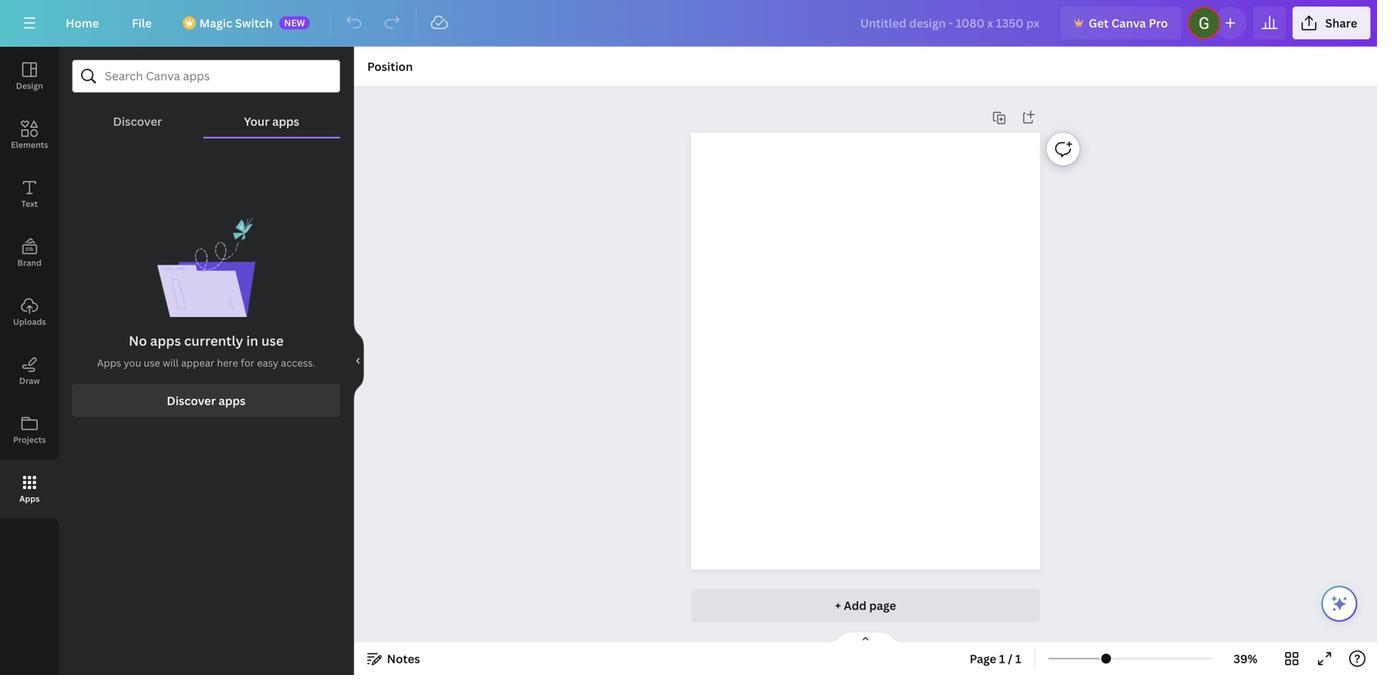 Task type: vqa. For each thing, say whether or not it's contained in the screenshot.
BRAND button
yes



Task type: describe. For each thing, give the bounding box(es) containing it.
will
[[163, 356, 179, 370]]

share
[[1326, 15, 1358, 31]]

text button
[[0, 165, 59, 224]]

draw button
[[0, 342, 59, 401]]

empty folder image displayed when there are no installed apps image
[[157, 217, 256, 317]]

hide image
[[354, 322, 364, 401]]

discover apps button
[[72, 385, 340, 418]]

discover for discover apps
[[167, 393, 216, 409]]

access.
[[281, 356, 315, 370]]

no
[[129, 332, 147, 350]]

position button
[[361, 53, 420, 80]]

share button
[[1293, 7, 1371, 39]]

+
[[836, 598, 842, 614]]

page
[[870, 598, 897, 614]]

get canva pro button
[[1062, 7, 1182, 39]]

elements button
[[0, 106, 59, 165]]

projects
[[13, 435, 46, 446]]

page
[[970, 652, 997, 667]]

+ add page
[[836, 598, 897, 614]]

2 1 from the left
[[1016, 652, 1022, 667]]

main menu bar
[[0, 0, 1378, 47]]

0 vertical spatial use
[[262, 332, 284, 350]]

your apps
[[244, 114, 300, 129]]

brand
[[17, 258, 42, 269]]

discover button
[[72, 93, 203, 137]]

projects button
[[0, 401, 59, 460]]

39% button
[[1220, 646, 1273, 673]]

easy
[[257, 356, 279, 370]]

magic switch
[[199, 15, 273, 31]]

apps for no
[[150, 332, 181, 350]]

add
[[844, 598, 867, 614]]

here
[[217, 356, 238, 370]]

get canva pro
[[1089, 15, 1169, 31]]

design
[[16, 80, 43, 91]]

design button
[[0, 47, 59, 106]]

your
[[244, 114, 270, 129]]

new
[[284, 16, 305, 29]]

text
[[21, 198, 38, 210]]

uploads
[[13, 317, 46, 328]]

1 1 from the left
[[1000, 652, 1006, 667]]



Task type: locate. For each thing, give the bounding box(es) containing it.
home link
[[52, 7, 112, 39]]

0 vertical spatial apps
[[272, 114, 300, 129]]

apps inside button
[[19, 494, 40, 505]]

apps down projects
[[19, 494, 40, 505]]

no apps currently in use apps you use will appear here for easy access.
[[97, 332, 315, 370]]

1 right '/'
[[1016, 652, 1022, 667]]

0 horizontal spatial apps
[[150, 332, 181, 350]]

1 horizontal spatial 1
[[1016, 652, 1022, 667]]

0 horizontal spatial apps
[[19, 494, 40, 505]]

1 horizontal spatial apps
[[219, 393, 246, 409]]

draw
[[19, 376, 40, 387]]

you
[[124, 356, 141, 370]]

use right in in the left of the page
[[262, 332, 284, 350]]

apps left you
[[97, 356, 121, 370]]

magic
[[199, 15, 233, 31]]

/
[[1009, 652, 1013, 667]]

apps right your
[[272, 114, 300, 129]]

file
[[132, 15, 152, 31]]

file button
[[119, 7, 165, 39]]

brand button
[[0, 224, 59, 283]]

currently
[[184, 332, 243, 350]]

discover for discover
[[113, 114, 162, 129]]

discover inside "button"
[[113, 114, 162, 129]]

1
[[1000, 652, 1006, 667], [1016, 652, 1022, 667]]

2 vertical spatial apps
[[219, 393, 246, 409]]

apps inside the 'no apps currently in use apps you use will appear here for easy access.'
[[97, 356, 121, 370]]

for
[[241, 356, 255, 370]]

canva
[[1112, 15, 1147, 31]]

1 left '/'
[[1000, 652, 1006, 667]]

1 vertical spatial apps
[[150, 332, 181, 350]]

apps button
[[0, 460, 59, 519]]

0 vertical spatial apps
[[97, 356, 121, 370]]

0 horizontal spatial discover
[[113, 114, 162, 129]]

apps for your
[[272, 114, 300, 129]]

appear
[[181, 356, 215, 370]]

get
[[1089, 15, 1109, 31]]

apps inside the 'no apps currently in use apps you use will appear here for easy access.'
[[150, 332, 181, 350]]

pro
[[1150, 15, 1169, 31]]

1 vertical spatial apps
[[19, 494, 40, 505]]

page 1 / 1
[[970, 652, 1022, 667]]

notes button
[[361, 646, 427, 673]]

side panel tab list
[[0, 47, 59, 519]]

1 vertical spatial use
[[144, 356, 160, 370]]

canva assistant image
[[1330, 595, 1350, 614]]

0 horizontal spatial 1
[[1000, 652, 1006, 667]]

show pages image
[[827, 632, 906, 645]]

notes
[[387, 652, 420, 667]]

home
[[66, 15, 99, 31]]

use
[[262, 332, 284, 350], [144, 356, 160, 370]]

uploads button
[[0, 283, 59, 342]]

Search Canva apps search field
[[105, 61, 308, 92]]

39%
[[1234, 652, 1258, 667]]

apps for discover
[[219, 393, 246, 409]]

discover apps
[[167, 393, 246, 409]]

apps
[[272, 114, 300, 129], [150, 332, 181, 350], [219, 393, 246, 409]]

switch
[[235, 15, 273, 31]]

apps up 'will'
[[150, 332, 181, 350]]

Design title text field
[[848, 7, 1055, 39]]

0 horizontal spatial use
[[144, 356, 160, 370]]

apps down here
[[219, 393, 246, 409]]

in
[[246, 332, 258, 350]]

1 horizontal spatial use
[[262, 332, 284, 350]]

1 vertical spatial discover
[[167, 393, 216, 409]]

1 horizontal spatial apps
[[97, 356, 121, 370]]

0 vertical spatial discover
[[113, 114, 162, 129]]

discover inside button
[[167, 393, 216, 409]]

apps
[[97, 356, 121, 370], [19, 494, 40, 505]]

position
[[367, 59, 413, 74]]

1 horizontal spatial discover
[[167, 393, 216, 409]]

use left 'will'
[[144, 356, 160, 370]]

2 horizontal spatial apps
[[272, 114, 300, 129]]

your apps button
[[203, 93, 340, 137]]

+ add page button
[[691, 590, 1041, 623]]

elements
[[11, 139, 48, 151]]

discover
[[113, 114, 162, 129], [167, 393, 216, 409]]



